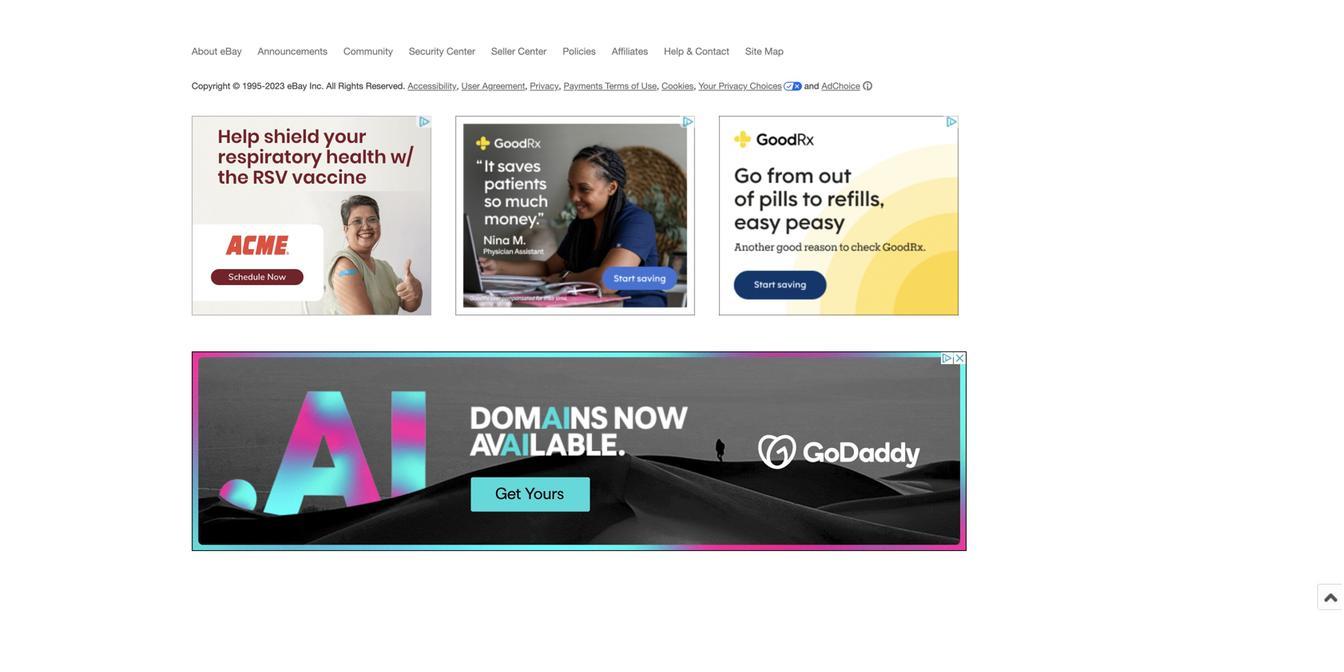 Task type: locate. For each thing, give the bounding box(es) containing it.
&
[[687, 45, 693, 57]]

center right 'security'
[[447, 45, 476, 57]]

©
[[233, 81, 240, 91]]

privacy down seller center link
[[530, 81, 559, 91]]

1 horizontal spatial center
[[518, 45, 547, 57]]

, left privacy link
[[525, 81, 528, 91]]

your privacy choices link
[[699, 81, 802, 91]]

1 horizontal spatial privacy
[[719, 81, 748, 91]]

affiliates link
[[612, 45, 664, 64]]

privacy link
[[530, 81, 559, 91]]

ebay
[[220, 45, 242, 57], [287, 81, 307, 91]]

all
[[326, 81, 336, 91]]

about ebay
[[192, 45, 242, 57]]

cookies
[[662, 81, 694, 91]]

center
[[447, 45, 476, 57], [518, 45, 547, 57]]

user
[[462, 81, 480, 91]]

accessibility
[[408, 81, 457, 91]]

terms
[[606, 81, 629, 91]]

2 center from the left
[[518, 45, 547, 57]]

ebay left 'inc.'
[[287, 81, 307, 91]]

affiliates
[[612, 45, 648, 57]]

reserved.
[[366, 81, 406, 91]]

advertisement region
[[192, 116, 432, 316], [456, 116, 695, 316], [719, 116, 959, 316], [192, 352, 967, 551]]

1995-
[[242, 81, 265, 91]]

1 center from the left
[[447, 45, 476, 57]]

site map
[[746, 45, 784, 57]]

, left your
[[694, 81, 697, 91]]

seller center
[[492, 45, 547, 57]]

,
[[457, 81, 459, 91], [525, 81, 528, 91], [559, 81, 562, 91], [657, 81, 660, 91], [694, 81, 697, 91]]

0 vertical spatial ebay
[[220, 45, 242, 57]]

1 vertical spatial ebay
[[287, 81, 307, 91]]

about
[[192, 45, 218, 57]]

0 horizontal spatial privacy
[[530, 81, 559, 91]]

center for seller center
[[518, 45, 547, 57]]

0 horizontal spatial ebay
[[220, 45, 242, 57]]

5 , from the left
[[694, 81, 697, 91]]

user agreement link
[[462, 81, 525, 91]]

copyright
[[192, 81, 230, 91]]

center right the seller
[[518, 45, 547, 57]]

payments terms of use link
[[564, 81, 657, 91]]

0 horizontal spatial center
[[447, 45, 476, 57]]

center inside "link"
[[447, 45, 476, 57]]

, left payments
[[559, 81, 562, 91]]

privacy
[[530, 81, 559, 91], [719, 81, 748, 91]]

3 , from the left
[[559, 81, 562, 91]]

site map link
[[746, 45, 800, 64]]

privacy right your
[[719, 81, 748, 91]]

ebay right about
[[220, 45, 242, 57]]

footer
[[0, 0, 1343, 644]]

adchoice
[[822, 81, 861, 91]]

security
[[409, 45, 444, 57]]

, left the cookies
[[657, 81, 660, 91]]

2 privacy from the left
[[719, 81, 748, 91]]

about ebay link
[[192, 45, 258, 64]]

help & contact
[[664, 45, 730, 57]]

, left user
[[457, 81, 459, 91]]

announcements link
[[258, 45, 344, 64]]

1 , from the left
[[457, 81, 459, 91]]

1 horizontal spatial ebay
[[287, 81, 307, 91]]

help
[[664, 45, 684, 57]]

security center
[[409, 45, 476, 57]]



Task type: vqa. For each thing, say whether or not it's contained in the screenshot.
second Center from the left
yes



Task type: describe. For each thing, give the bounding box(es) containing it.
community
[[344, 45, 393, 57]]

inc.
[[310, 81, 324, 91]]

2 , from the left
[[525, 81, 528, 91]]

footer containing about ebay
[[0, 0, 1343, 644]]

4 , from the left
[[657, 81, 660, 91]]

rights
[[338, 81, 364, 91]]

community link
[[344, 45, 409, 64]]

security center link
[[409, 45, 492, 64]]

adchoice link
[[822, 81, 873, 91]]

center for security center
[[447, 45, 476, 57]]

contact
[[696, 45, 730, 57]]

1 privacy from the left
[[530, 81, 559, 91]]

of
[[632, 81, 639, 91]]

map
[[765, 45, 784, 57]]

policies
[[563, 45, 596, 57]]

and adchoice
[[802, 81, 861, 91]]

your
[[699, 81, 717, 91]]

2023
[[265, 81, 285, 91]]

use
[[642, 81, 657, 91]]

choices
[[750, 81, 782, 91]]

and
[[805, 81, 820, 91]]

copyright © 1995-2023 ebay inc. all rights reserved. accessibility , user agreement , privacy , payments terms of use , cookies , your privacy choices
[[192, 81, 782, 91]]

accessibility link
[[408, 81, 457, 91]]

policies link
[[563, 45, 612, 64]]

payments
[[564, 81, 603, 91]]

seller
[[492, 45, 516, 57]]

site
[[746, 45, 762, 57]]

agreement
[[483, 81, 525, 91]]

cookies link
[[662, 81, 694, 91]]

seller center link
[[492, 45, 563, 64]]

help & contact link
[[664, 45, 746, 64]]

announcements
[[258, 45, 328, 57]]



